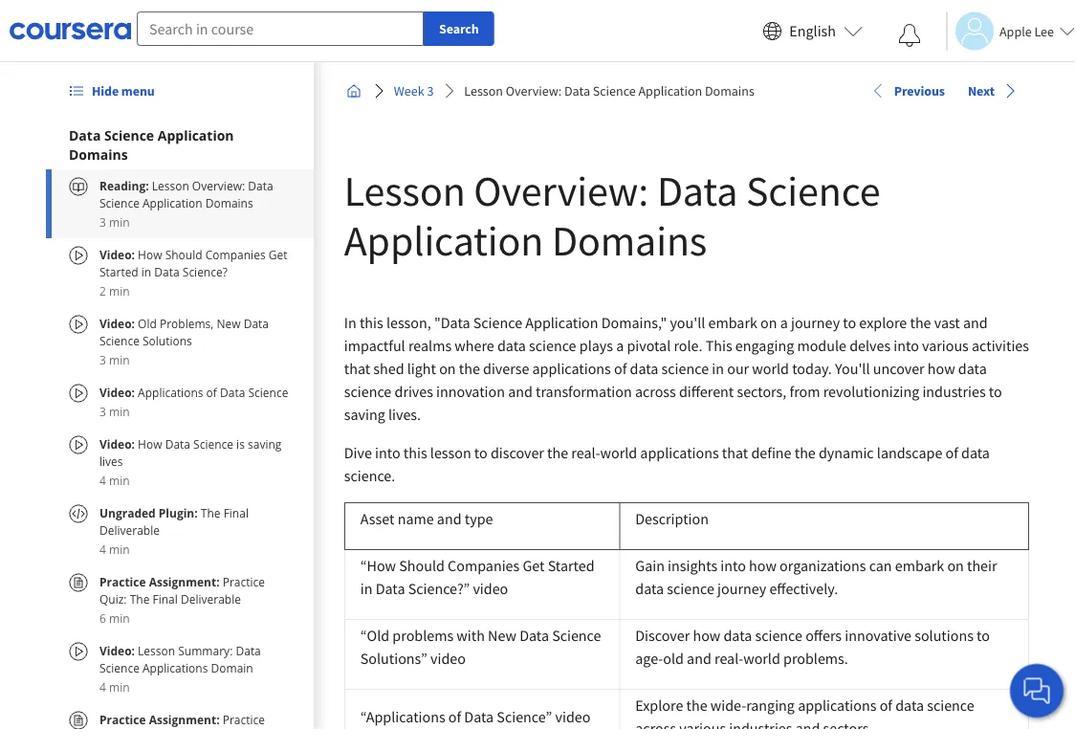 Task type: locate. For each thing, give the bounding box(es) containing it.
plugin:
[[159, 505, 198, 521]]

4 min down lives
[[100, 472, 130, 488]]

world down transformation
[[601, 443, 638, 462]]

how inside gain insights into how organizations can embark on their data science journey effectively.
[[749, 556, 777, 575]]

data down pivotal
[[630, 359, 659, 378]]

real- up wide-
[[715, 649, 744, 668]]

problems,
[[160, 315, 214, 331]]

practice down domain
[[223, 712, 265, 727]]

data inside '"how should companies get started in data science?" video'
[[376, 579, 405, 598]]

that left define
[[722, 443, 749, 462]]

on left the their
[[948, 556, 964, 575]]

ranging
[[747, 696, 795, 715]]

the right define
[[795, 443, 816, 462]]

different
[[679, 382, 734, 401]]

how inside in this lesson, "data science application domains," you'll embark on a journey to explore the vast and impactful realms where data science plays a pivotal role. this engaging module delves into various activities that shed light on the diverse applications of data science in our world today. you'll uncover how data science drives innovation and transformation across different sectors, from revolutionizing industries to saving lives.
[[928, 359, 956, 378]]

1 horizontal spatial video
[[473, 579, 508, 598]]

3 min down reading:
[[100, 214, 130, 230]]

on up engaging on the right top of the page
[[761, 313, 778, 332]]

0 vertical spatial started
[[100, 264, 138, 279]]

science inside old problems, new data science solutions
[[100, 333, 140, 348]]

on right "light"
[[439, 359, 456, 378]]

0 horizontal spatial journey
[[718, 579, 767, 598]]

previous
[[894, 82, 945, 99]]

1 vertical spatial in
[[712, 359, 724, 378]]

0 vertical spatial assignment:
[[149, 574, 220, 590]]

on
[[761, 313, 778, 332], [439, 359, 456, 378], [948, 556, 964, 575]]

science inside the how data science is saving lives
[[193, 436, 234, 452]]

min inside video: applications of data science 3 min
[[109, 403, 130, 419]]

in
[[141, 264, 151, 279], [712, 359, 724, 378], [361, 579, 373, 598]]

1 4 from the top
[[100, 472, 106, 488]]

science
[[529, 336, 577, 355], [662, 359, 709, 378], [344, 382, 392, 401], [667, 579, 715, 598], [756, 626, 803, 645], [928, 696, 975, 715]]

1 min from the top
[[109, 214, 130, 230]]

0 vertical spatial quiz:
[[100, 591, 127, 607]]

2 vertical spatial on
[[948, 556, 964, 575]]

5 min from the top
[[109, 472, 130, 488]]

world up "ranging"
[[744, 649, 781, 668]]

4 min down 6 min
[[100, 679, 130, 695]]

journey inside gain insights into how organizations can embark on their data science journey effectively.
[[718, 579, 767, 598]]

practice assignment:
[[100, 574, 223, 590], [100, 712, 223, 727]]

min right 6
[[109, 610, 130, 626]]

1 vertical spatial embark
[[896, 556, 945, 575]]

pivotal
[[627, 336, 671, 355]]

1 vertical spatial across
[[636, 719, 677, 729]]

how for data
[[138, 436, 162, 452]]

2 horizontal spatial in
[[712, 359, 724, 378]]

3 min for lesson overview: data science application domains
[[100, 214, 130, 230]]

2 min from the top
[[109, 283, 130, 299]]

0 vertical spatial video
[[473, 579, 508, 598]]

quiz: inside practice quiz: the final deliverable
[[100, 591, 127, 607]]

1 vertical spatial industries
[[730, 719, 793, 729]]

4 down 6
[[100, 679, 106, 695]]

should inside how should companies get started in data science?
[[165, 246, 203, 262]]

1 horizontal spatial in
[[361, 579, 373, 598]]

min down reading:
[[109, 214, 130, 230]]

1 vertical spatial 4
[[100, 541, 106, 557]]

week
[[394, 82, 425, 100]]

real- down transformation
[[572, 443, 601, 462]]

1 4 min from the top
[[100, 472, 130, 488]]

science inside data science application domains
[[104, 126, 154, 144]]

the inside explore the wide-ranging applications of data science across various industries and sectors.
[[687, 696, 708, 715]]

1 horizontal spatial how
[[749, 556, 777, 575]]

1 vertical spatial companies
[[448, 556, 520, 575]]

applications down solutions
[[138, 384, 203, 400]]

1 practice assignment: from the top
[[100, 574, 223, 590]]

assignment: down lesson summary: data science applications domain on the left bottom of page
[[149, 712, 220, 727]]

0 horizontal spatial various
[[680, 719, 726, 729]]

lee
[[1035, 22, 1055, 40]]

to right the lesson on the left of the page
[[475, 443, 488, 462]]

3 video: from the top
[[100, 384, 135, 400]]

0 vertical spatial real-
[[572, 443, 601, 462]]

1 vertical spatial get
[[523, 556, 545, 575]]

lesson
[[430, 443, 471, 462]]

video: for lesson summary: data science applications domain
[[100, 643, 138, 658]]

to right solutions at the right of the page
[[977, 626, 990, 645]]

4 down 'ungraded'
[[100, 541, 106, 557]]

saving
[[344, 405, 385, 424], [248, 436, 282, 452]]

4 video: from the top
[[100, 436, 138, 452]]

domains,"
[[602, 313, 667, 332]]

saving inside the how data science is saving lives
[[248, 436, 282, 452]]

"old
[[361, 626, 390, 645]]

min for lesson summary: data science applications domain
[[109, 679, 130, 695]]

1 vertical spatial new
[[488, 626, 517, 645]]

practice down lesson summary: data science applications domain on the left bottom of page
[[100, 712, 146, 727]]

applications
[[533, 359, 611, 378], [641, 443, 719, 462], [798, 696, 877, 715]]

video: inside video: applications of data science 3 min
[[100, 384, 135, 400]]

organizations
[[780, 556, 867, 575]]

domains
[[705, 82, 755, 100], [69, 145, 128, 163], [206, 195, 253, 211], [552, 213, 707, 267]]

lives
[[100, 453, 123, 469]]

0 vertical spatial various
[[923, 336, 969, 355]]

1 horizontal spatial a
[[781, 313, 788, 332]]

should inside '"how should companies get started in data science?" video'
[[399, 556, 445, 575]]

in up old
[[141, 264, 151, 279]]

companies down 'type'
[[448, 556, 520, 575]]

min for how should companies get started in data science?
[[109, 283, 130, 299]]

saving right is
[[248, 436, 282, 452]]

our
[[728, 359, 749, 378]]

1 vertical spatial quiz:
[[100, 729, 127, 729]]

how down video: applications of data science 3 min
[[138, 436, 162, 452]]

and right old
[[687, 649, 712, 668]]

1 horizontal spatial real-
[[715, 649, 744, 668]]

get for how should companies get started in data science?
[[269, 246, 288, 262]]

started inside how should companies get started in data science?
[[100, 264, 138, 279]]

1 vertical spatial that
[[722, 443, 749, 462]]

industries down uncover
[[923, 382, 986, 401]]

0 horizontal spatial into
[[375, 443, 401, 462]]

2 4 min from the top
[[100, 541, 130, 557]]

0 vertical spatial world
[[753, 359, 790, 378]]

2 vertical spatial 4 min
[[100, 679, 130, 695]]

video up with
[[473, 579, 508, 598]]

real-
[[572, 443, 601, 462], [715, 649, 744, 668]]

1 vertical spatial journey
[[718, 579, 767, 598]]

1 horizontal spatial various
[[923, 336, 969, 355]]

0 vertical spatial that
[[344, 359, 371, 378]]

0 vertical spatial how
[[928, 359, 956, 378]]

1 vertical spatial applications
[[641, 443, 719, 462]]

in for "how should companies get started in data science?" video
[[361, 579, 373, 598]]

6 min from the top
[[109, 541, 130, 557]]

0 horizontal spatial should
[[165, 246, 203, 262]]

previous button
[[868, 81, 949, 100]]

3 min
[[100, 214, 130, 230], [100, 352, 130, 367]]

1 vertical spatial 4 min
[[100, 541, 130, 557]]

data down 'gain' at the bottom of page
[[636, 579, 664, 598]]

journey inside in this lesson, "data science application domains," you'll embark on a journey to explore the vast and impactful realms where data science plays a pivotal role. this engaging module delves into various activities that shed light on the diverse applications of data science in our world today. you'll uncover how data science drives innovation and transformation across different sectors, from revolutionizing industries to saving lives.
[[791, 313, 840, 332]]

applications inside video: applications of data science 3 min
[[138, 384, 203, 400]]

1 vertical spatial saving
[[248, 436, 282, 452]]

2 vertical spatial video
[[556, 707, 591, 726]]

real- inside dive into this lesson to discover the real-world applications that define the dynamic landscape of data science.
[[572, 443, 601, 462]]

3 min down 2 min
[[100, 352, 130, 367]]

this
[[360, 313, 383, 332], [404, 443, 427, 462]]

companies inside '"how should companies get started in data science?" video'
[[448, 556, 520, 575]]

diverse
[[483, 359, 530, 378]]

the inside "the final deliverable"
[[201, 505, 221, 521]]

1 horizontal spatial new
[[488, 626, 517, 645]]

2 vertical spatial applications
[[798, 696, 877, 715]]

0 horizontal spatial applications
[[533, 359, 611, 378]]

data inside data science application domains
[[69, 126, 101, 144]]

2 video: from the top
[[100, 315, 138, 331]]

0 vertical spatial applications
[[533, 359, 611, 378]]

2 horizontal spatial how
[[928, 359, 956, 378]]

companies inside how should companies get started in data science?
[[206, 246, 266, 262]]

2 vertical spatial world
[[744, 649, 781, 668]]

1 horizontal spatial into
[[721, 556, 746, 575]]

deliverable up summary:
[[181, 591, 241, 607]]

1 vertical spatial real-
[[715, 649, 744, 668]]

2 vertical spatial in
[[361, 579, 373, 598]]

sectors,
[[737, 382, 787, 401]]

1 vertical spatial world
[[601, 443, 638, 462]]

how
[[928, 359, 956, 378], [749, 556, 777, 575], [693, 626, 721, 645]]

0 vertical spatial 3 min
[[100, 214, 130, 230]]

to inside the discover how data science offers innovative solutions to age-old and real-world problems.
[[977, 626, 990, 645]]

final right plugin:
[[224, 505, 249, 521]]

2 how from the top
[[138, 436, 162, 452]]

2 horizontal spatial applications
[[798, 696, 877, 715]]

0 vertical spatial deliverable
[[100, 522, 160, 538]]

science down insights
[[667, 579, 715, 598]]

0 vertical spatial saving
[[344, 405, 385, 424]]

of up the how data science is saving lives
[[206, 384, 217, 400]]

this inside dive into this lesson to discover the real-world applications that define the dynamic landscape of data science.
[[404, 443, 427, 462]]

science inside the discover how data science offers innovative solutions to age-old and real-world problems.
[[756, 626, 803, 645]]

world
[[753, 359, 790, 378], [601, 443, 638, 462], [744, 649, 781, 668]]

this right in
[[360, 313, 383, 332]]

world inside the discover how data science offers innovative solutions to age-old and real-world problems.
[[744, 649, 781, 668]]

science up 'problems.'
[[756, 626, 803, 645]]

practice quiz: the final deliverable
[[100, 574, 265, 607]]

practice up summary:
[[223, 574, 265, 590]]

0 horizontal spatial on
[[439, 359, 456, 378]]

3 4 from the top
[[100, 679, 106, 695]]

how up old
[[138, 246, 162, 262]]

and
[[964, 313, 988, 332], [508, 382, 533, 401], [437, 509, 462, 528], [687, 649, 712, 668], [796, 719, 821, 729]]

across down the explore
[[636, 719, 677, 729]]

how inside the how data science is saving lives
[[138, 436, 162, 452]]

deliverable down 'ungraded'
[[100, 522, 160, 538]]

science down solutions at the right of the page
[[928, 696, 975, 715]]

journey for science
[[718, 579, 767, 598]]

3 4 min from the top
[[100, 679, 130, 695]]

2 practice assignment: from the top
[[100, 712, 223, 727]]

across
[[635, 382, 676, 401], [636, 719, 677, 729]]

0 vertical spatial practice assignment:
[[100, 574, 223, 590]]

practice up 6 min
[[100, 574, 146, 590]]

0 vertical spatial new
[[217, 315, 241, 331]]

data up wide-
[[724, 626, 752, 645]]

0 horizontal spatial this
[[360, 313, 383, 332]]

1 vertical spatial deliverable
[[181, 591, 241, 607]]

a up engaging on the right top of the page
[[781, 313, 788, 332]]

week 3 link
[[386, 74, 442, 108]]

into right insights
[[721, 556, 746, 575]]

1 horizontal spatial get
[[523, 556, 545, 575]]

in inside '"how should companies get started in data science?" video'
[[361, 579, 373, 598]]

applications
[[138, 384, 203, 400], [143, 660, 208, 676]]

final up lesson summary: data science applications domain on the left bottom of page
[[153, 591, 178, 607]]

the up lesson summary: data science applications domain on the left bottom of page
[[130, 591, 150, 607]]

overview:
[[506, 82, 562, 100], [474, 164, 649, 217], [192, 178, 245, 193]]

1 horizontal spatial companies
[[448, 556, 520, 575]]

0 vertical spatial final
[[224, 505, 249, 521]]

industries down "ranging"
[[730, 719, 793, 729]]

dive into this lesson to discover the real-world applications that define the dynamic landscape of data science.
[[344, 443, 994, 485]]

1 horizontal spatial saving
[[344, 405, 385, 424]]

1 vertical spatial a
[[616, 336, 624, 355]]

into up science.
[[375, 443, 401, 462]]

0 horizontal spatial started
[[100, 264, 138, 279]]

new inside old problems, new data science solutions
[[217, 315, 241, 331]]

4 min for lesson summary: data science applications domain
[[100, 679, 130, 695]]

get inside '"how should companies get started in data science?" video'
[[523, 556, 545, 575]]

1 video: from the top
[[100, 246, 138, 262]]

new right with
[[488, 626, 517, 645]]

video: for old problems, new data science solutions
[[100, 315, 138, 331]]

should up 'science?"'
[[399, 556, 445, 575]]

activities
[[972, 336, 1030, 355]]

0 vertical spatial companies
[[206, 246, 266, 262]]

video right science"
[[556, 707, 591, 726]]

gain insights into how organizations can embark on their data science journey effectively.
[[636, 556, 1001, 598]]

1 vertical spatial practice assignment:
[[100, 712, 223, 727]]

4 min from the top
[[109, 403, 130, 419]]

min for practice quiz: the final deliverable
[[109, 610, 130, 626]]

data down innovative on the right bottom of the page
[[896, 696, 925, 715]]

0 vertical spatial this
[[360, 313, 383, 332]]

4 min
[[100, 472, 130, 488], [100, 541, 130, 557], [100, 679, 130, 695]]

the right plugin:
[[201, 505, 221, 521]]

2 4 from the top
[[100, 541, 106, 557]]

into inside gain insights into how organizations can embark on their data science journey effectively.
[[721, 556, 746, 575]]

1 3 min from the top
[[100, 214, 130, 230]]

data inside the discover how data science offers innovative solutions to age-old and real-world problems.
[[724, 626, 752, 645]]

lesson overview: data science application domains
[[465, 82, 755, 100], [344, 164, 881, 267], [100, 178, 273, 211]]

lesson inside lesson summary: data science applications domain
[[138, 643, 175, 658]]

applications up transformation
[[533, 359, 611, 378]]

1 vertical spatial various
[[680, 719, 726, 729]]

how up effectively.
[[749, 556, 777, 575]]

various inside explore the wide-ranging applications of data science across various industries and sectors.
[[680, 719, 726, 729]]

2 quiz: from the top
[[100, 729, 127, 729]]

in left our
[[712, 359, 724, 378]]

min for old problems, new data science solutions
[[109, 352, 130, 367]]

the inside practice quiz: the final deliverable
[[130, 591, 150, 607]]

lesson,
[[387, 313, 431, 332]]

in down the "how
[[361, 579, 373, 598]]

drives
[[395, 382, 433, 401]]

lesson overview: data science application domains link
[[457, 74, 763, 108]]

asset name and type
[[361, 509, 493, 528]]

4 down lives
[[100, 472, 106, 488]]

science.
[[344, 466, 396, 485]]

how
[[138, 246, 162, 262], [138, 436, 162, 452]]

into
[[894, 336, 920, 355], [375, 443, 401, 462], [721, 556, 746, 575]]

science down role.
[[662, 359, 709, 378]]

2 assignment: from the top
[[149, 712, 220, 727]]

application inside data science application domains
[[158, 126, 234, 144]]

how right uncover
[[928, 359, 956, 378]]

how inside how should companies get started in data science?
[[138, 246, 162, 262]]

1 quiz: from the top
[[100, 591, 127, 607]]

in inside how should companies get started in data science?
[[141, 264, 151, 279]]

2 3 min from the top
[[100, 352, 130, 367]]

2 min
[[100, 283, 130, 299]]

0 vertical spatial industries
[[923, 382, 986, 401]]

next button
[[965, 81, 1022, 100]]

1 how from the top
[[138, 246, 162, 262]]

embark inside gain insights into how organizations can embark on their data science journey effectively.
[[896, 556, 945, 575]]

2 vertical spatial how
[[693, 626, 721, 645]]

0 horizontal spatial how
[[693, 626, 721, 645]]

3 min from the top
[[109, 352, 130, 367]]

science inside 'practice quiz: data science applicatio'
[[158, 729, 198, 729]]

0 vertical spatial across
[[635, 382, 676, 401]]

5 video: from the top
[[100, 643, 138, 658]]

video:
[[100, 246, 138, 262], [100, 315, 138, 331], [100, 384, 135, 400], [100, 436, 138, 452], [100, 643, 138, 658]]

min
[[109, 214, 130, 230], [109, 283, 130, 299], [109, 352, 130, 367], [109, 403, 130, 419], [109, 472, 130, 488], [109, 541, 130, 557], [109, 610, 130, 626], [109, 679, 130, 695]]

and inside the discover how data science offers innovative solutions to age-old and real-world problems.
[[687, 649, 712, 668]]

how right discover
[[693, 626, 721, 645]]

0 vertical spatial on
[[761, 313, 778, 332]]

min down lives
[[109, 472, 130, 488]]

applications down summary:
[[143, 660, 208, 676]]

min down 'ungraded'
[[109, 541, 130, 557]]

chat with us image
[[1022, 676, 1053, 706]]

practice assignment: for science
[[100, 712, 223, 727]]

1 vertical spatial assignment:
[[149, 712, 220, 727]]

real- inside the discover how data science offers innovative solutions to age-old and real-world problems.
[[715, 649, 744, 668]]

that inside in this lesson, "data science application domains," you'll embark on a journey to explore the vast and impactful realms where data science plays a pivotal role. this engaging module delves into various activities that shed light on the diverse applications of data science in our world today. you'll uncover how data science drives innovation and transformation across different sectors, from revolutionizing industries to saving lives.
[[344, 359, 371, 378]]

8 min from the top
[[109, 679, 130, 695]]

that
[[344, 359, 371, 378], [722, 443, 749, 462]]

4 for how data science is saving lives
[[100, 472, 106, 488]]

practice assignment: up 6 min
[[100, 574, 223, 590]]

applications inside in this lesson, "data science application domains," you'll embark on a journey to explore the vast and impactful realms where data science plays a pivotal role. this engaging module delves into various activities that shed light on the diverse applications of data science in our world today. you'll uncover how data science drives innovation and transformation across different sectors, from revolutionizing industries to saving lives.
[[533, 359, 611, 378]]

science inside video: applications of data science 3 min
[[248, 384, 288, 400]]

min down 2 min
[[109, 352, 130, 367]]

across down pivotal
[[635, 382, 676, 401]]

1 horizontal spatial this
[[404, 443, 427, 462]]

7 min from the top
[[109, 610, 130, 626]]

1 horizontal spatial should
[[399, 556, 445, 575]]

1 assignment: from the top
[[149, 574, 220, 590]]

4 min for the final deliverable
[[100, 541, 130, 557]]

into up uncover
[[894, 336, 920, 355]]

search button
[[424, 11, 494, 46]]

1 horizontal spatial started
[[548, 556, 595, 575]]

0 vertical spatial 4 min
[[100, 472, 130, 488]]

data inside dive into this lesson to discover the real-world applications that define the dynamic landscape of data science.
[[962, 443, 990, 462]]

that down "impactful"
[[344, 359, 371, 378]]

0 horizontal spatial companies
[[206, 246, 266, 262]]

0 vertical spatial get
[[269, 246, 288, 262]]

1 horizontal spatial industries
[[923, 382, 986, 401]]

various down wide-
[[680, 719, 726, 729]]

4 min down 'ungraded'
[[100, 541, 130, 557]]

0 horizontal spatial saving
[[248, 436, 282, 452]]

4 for the final deliverable
[[100, 541, 106, 557]]

1 vertical spatial video
[[431, 649, 466, 668]]

new
[[217, 315, 241, 331], [488, 626, 517, 645]]

1 horizontal spatial embark
[[896, 556, 945, 575]]

1 horizontal spatial applications
[[641, 443, 719, 462]]

journey up module
[[791, 313, 840, 332]]

saving up dive
[[344, 405, 385, 424]]

2 vertical spatial 4
[[100, 679, 106, 695]]

revolutionizing
[[824, 382, 920, 401]]

started up 2 min
[[100, 264, 138, 279]]

min for lesson overview: data science application domains
[[109, 214, 130, 230]]

explore the wide-ranging applications of data science across various industries and sectors.
[[636, 696, 978, 729]]

quiz:
[[100, 591, 127, 607], [100, 729, 127, 729]]

applications inside dive into this lesson to discover the real-world applications that define the dynamic landscape of data science.
[[641, 443, 719, 462]]

min up lives
[[109, 403, 130, 419]]

0 horizontal spatial deliverable
[[100, 522, 160, 538]]

3 up lives
[[100, 403, 106, 419]]

embark right the "can"
[[896, 556, 945, 575]]

0 vertical spatial how
[[138, 246, 162, 262]]

journey down insights
[[718, 579, 767, 598]]

0 horizontal spatial final
[[153, 591, 178, 607]]

ungraded plugin:
[[100, 505, 201, 521]]

data right "landscape"
[[962, 443, 990, 462]]

1 vertical spatial the
[[130, 591, 150, 607]]

1 horizontal spatial journey
[[791, 313, 840, 332]]

0 vertical spatial 4
[[100, 472, 106, 488]]

0 vertical spatial journey
[[791, 313, 840, 332]]

the
[[201, 505, 221, 521], [130, 591, 150, 607]]

0 horizontal spatial get
[[269, 246, 288, 262]]

0 vertical spatial in
[[141, 264, 151, 279]]

4 min for how data science is saving lives
[[100, 472, 130, 488]]

of up transformation
[[614, 359, 627, 378]]

domains inside data science application domains
[[69, 145, 128, 163]]

science inside "old problems with new data science solutions" video
[[552, 626, 602, 645]]

get inside how should companies get started in data science?
[[269, 246, 288, 262]]

started inside '"how should companies get started in data science?" video'
[[548, 556, 595, 575]]

1 horizontal spatial the
[[201, 505, 221, 521]]

"old problems with new data science solutions" video
[[361, 626, 605, 668]]

applications inside explore the wide-ranging applications of data science across various industries and sectors.
[[798, 696, 877, 715]]

video down with
[[431, 649, 466, 668]]

the right discover
[[547, 443, 569, 462]]

journey for a
[[791, 313, 840, 332]]

and right the vast
[[964, 313, 988, 332]]

quiz: inside 'practice quiz: data science applicatio'
[[100, 729, 127, 729]]

assignment: down "the final deliverable" at the left bottom of page
[[149, 574, 220, 590]]

1 vertical spatial started
[[548, 556, 595, 575]]

1 vertical spatial this
[[404, 443, 427, 462]]

of right "landscape"
[[946, 443, 959, 462]]

video: for how should companies get started in data science?
[[100, 246, 138, 262]]

science"
[[497, 707, 553, 726]]

lesson
[[465, 82, 503, 100], [344, 164, 466, 217], [152, 178, 189, 193], [138, 643, 175, 658]]

video: for how data science is saving lives
[[100, 436, 138, 452]]

in this lesson, "data science application domains," you'll embark on a journey to explore the vast and impactful realms where data science plays a pivotal role. this engaging module delves into various activities that shed light on the diverse applications of data science in our world today. you'll uncover how data science drives innovation and transformation across different sectors, from revolutionizing industries to saving lives.
[[344, 313, 1033, 424]]

journey
[[791, 313, 840, 332], [718, 579, 767, 598]]

1 vertical spatial how
[[749, 556, 777, 575]]

3
[[427, 82, 434, 100], [100, 214, 106, 230], [100, 352, 106, 367], [100, 403, 106, 419]]

of down innovative on the right bottom of the page
[[880, 696, 893, 715]]

video
[[473, 579, 508, 598], [431, 649, 466, 668], [556, 707, 591, 726]]

and inside explore the wide-ranging applications of data science across various industries and sectors.
[[796, 719, 821, 729]]

0 vertical spatial into
[[894, 336, 920, 355]]

in inside in this lesson, "data science application domains," you'll embark on a journey to explore the vast and impactful realms where data science plays a pivotal role. this engaging module delves into various activities that shed light on the diverse applications of data science in our world today. you'll uncover how data science drives innovation and transformation across different sectors, from revolutionizing industries to saving lives.
[[712, 359, 724, 378]]

name
[[398, 509, 434, 528]]

quiz: for practice quiz: the final deliverable
[[100, 591, 127, 607]]

shed
[[374, 359, 404, 378]]

should
[[165, 246, 203, 262], [399, 556, 445, 575]]

this left the lesson on the left of the page
[[404, 443, 427, 462]]

data inside the how data science is saving lives
[[165, 436, 190, 452]]



Task type: vqa. For each thing, say whether or not it's contained in the screenshot.
Companies to the top
yes



Task type: describe. For each thing, give the bounding box(es) containing it.
impactful
[[344, 336, 405, 355]]

"applications of data science" video
[[361, 707, 591, 726]]

age-
[[636, 649, 663, 668]]

lives.
[[389, 405, 421, 424]]

data inside old problems, new data science solutions
[[244, 315, 269, 331]]

how should companies get started in data science?
[[100, 246, 288, 279]]

this
[[706, 336, 733, 355]]

"how
[[361, 556, 396, 575]]

video inside '"how should companies get started in data science?" video'
[[473, 579, 508, 598]]

video: applications of data science 3 min
[[100, 384, 288, 419]]

old
[[663, 649, 684, 668]]

companies for science?
[[206, 246, 266, 262]]

of inside explore the wide-ranging applications of data science across various industries and sectors.
[[880, 696, 893, 715]]

menu
[[121, 82, 155, 100]]

science inside explore the wide-ranging applications of data science across various industries and sectors.
[[928, 696, 975, 715]]

and down diverse
[[508, 382, 533, 401]]

of inside in this lesson, "data science application domains," you'll embark on a journey to explore the vast and impactful realms where data science plays a pivotal role. this engaging module delves into various activities that shed light on the diverse applications of data science in our world today. you'll uncover how data science drives innovation and transformation across different sectors, from revolutionizing industries to saving lives.
[[614, 359, 627, 378]]

quiz: for practice quiz: data science applicatio
[[100, 729, 127, 729]]

practice assignment: for final
[[100, 574, 223, 590]]

the left the vast
[[911, 313, 932, 332]]

lesson summary: data science applications domain
[[100, 643, 261, 676]]

Search in course text field
[[137, 11, 424, 46]]

across inside in this lesson, "data science application domains," you'll embark on a journey to explore the vast and impactful realms where data science plays a pivotal role. this engaging module delves into various activities that shed light on the diverse applications of data science in our world today. you'll uncover how data science drives innovation and transformation across different sectors, from revolutionizing industries to saving lives.
[[635, 382, 676, 401]]

data up diverse
[[498, 336, 526, 355]]

practice inside practice quiz: the final deliverable
[[223, 574, 265, 590]]

apple
[[1000, 22, 1032, 40]]

how data science is saving lives
[[100, 436, 282, 469]]

of inside video: applications of data science 3 min
[[206, 384, 217, 400]]

2 horizontal spatial video
[[556, 707, 591, 726]]

deliverable inside practice quiz: the final deliverable
[[181, 591, 241, 607]]

solutions
[[915, 626, 974, 645]]

this inside in this lesson, "data science application domains," you'll embark on a journey to explore the vast and impactful realms where data science plays a pivotal role. this engaging module delves into various activities that shed light on the diverse applications of data science in our world today. you'll uncover how data science drives innovation and transformation across different sectors, from revolutionizing industries to saving lives.
[[360, 313, 383, 332]]

reading:
[[100, 178, 152, 193]]

3 down 2
[[100, 352, 106, 367]]

is
[[236, 436, 245, 452]]

data down activities
[[959, 359, 987, 378]]

3 inside video: applications of data science 3 min
[[100, 403, 106, 419]]

practice quiz: data science applicatio
[[100, 712, 265, 729]]

data inside how should companies get started in data science?
[[154, 264, 180, 279]]

to inside dive into this lesson to discover the real-world applications that define the dynamic landscape of data science.
[[475, 443, 488, 462]]

with
[[457, 626, 485, 645]]

gain
[[636, 556, 665, 575]]

ungraded
[[100, 505, 156, 521]]

home image
[[346, 83, 362, 99]]

apple lee button
[[946, 12, 1076, 50]]

data inside gain insights into how organizations can embark on their data science journey effectively.
[[636, 579, 664, 598]]

old
[[138, 315, 157, 331]]

data science application domains
[[69, 126, 234, 163]]

assignment: for final
[[149, 574, 220, 590]]

effectively.
[[770, 579, 838, 598]]

3 right week
[[427, 82, 434, 100]]

and left 'type'
[[437, 509, 462, 528]]

description
[[636, 509, 709, 528]]

of right "applications
[[449, 707, 461, 726]]

final inside practice quiz: the final deliverable
[[153, 591, 178, 607]]

show notifications image
[[899, 24, 922, 47]]

companies for science?"
[[448, 556, 520, 575]]

light
[[407, 359, 436, 378]]

insights
[[668, 556, 718, 575]]

uncover
[[873, 359, 925, 378]]

hide menu
[[92, 82, 155, 100]]

6 min
[[100, 610, 130, 626]]

of inside dive into this lesson to discover the real-world applications that define the dynamic landscape of data science.
[[946, 443, 959, 462]]

hide menu button
[[61, 74, 162, 108]]

started for how should companies get started in data science?
[[100, 264, 138, 279]]

how for should
[[138, 246, 162, 262]]

data inside "old problems with new data science solutions" video
[[520, 626, 549, 645]]

application inside in this lesson, "data science application domains," you'll embark on a journey to explore the vast and impactful realms where data science plays a pivotal role. this engaging module delves into various activities that shed light on the diverse applications of data science in our world today. you'll uncover how data science drives innovation and transformation across different sectors, from revolutionizing industries to saving lives.
[[526, 313, 599, 332]]

data inside explore the wide-ranging applications of data science across various industries and sectors.
[[896, 696, 925, 715]]

4 for lesson summary: data science applications domain
[[100, 679, 106, 695]]

final inside "the final deliverable"
[[224, 505, 249, 521]]

2
[[100, 283, 106, 299]]

practice inside 'practice quiz: data science applicatio'
[[223, 712, 265, 727]]

discover
[[636, 626, 690, 645]]

new inside "old problems with new data science solutions" video
[[488, 626, 517, 645]]

data inside lesson summary: data science applications domain
[[236, 643, 261, 658]]

sectors.
[[824, 719, 873, 729]]

various inside in this lesson, "data science application domains," you'll embark on a journey to explore the vast and impactful realms where data science plays a pivotal role. this engaging module delves into various activities that shed light on the diverse applications of data science in our world today. you'll uncover how data science drives innovation and transformation across different sectors, from revolutionizing industries to saving lives.
[[923, 336, 969, 355]]

module
[[798, 336, 847, 355]]

in for how should companies get started in data science?
[[141, 264, 151, 279]]

assignment: for science
[[149, 712, 220, 727]]

min for the final deliverable
[[109, 541, 130, 557]]

the final deliverable
[[100, 505, 249, 538]]

that inside dive into this lesson to discover the real-world applications that define the dynamic landscape of data science.
[[722, 443, 749, 462]]

data science application domains button
[[69, 125, 291, 164]]

where
[[455, 336, 495, 355]]

industries inside in this lesson, "data science application domains," you'll embark on a journey to explore the vast and impactful realms where data science plays a pivotal role. this engaging module delves into various activities that shed light on the diverse applications of data science in our world today. you'll uncover how data science drives innovation and transformation across different sectors, from revolutionizing industries to saving lives.
[[923, 382, 986, 401]]

science inside lesson summary: data science applications domain
[[100, 660, 140, 676]]

"data
[[434, 313, 470, 332]]

science down shed at the left of the page
[[344, 382, 392, 401]]

innovation
[[437, 382, 505, 401]]

world inside dive into this lesson to discover the real-world applications that define the dynamic landscape of data science.
[[601, 443, 638, 462]]

dive
[[344, 443, 372, 462]]

define
[[752, 443, 792, 462]]

from
[[790, 382, 821, 401]]

problems
[[393, 626, 454, 645]]

in
[[344, 313, 357, 332]]

embark inside in this lesson, "data science application domains," you'll embark on a journey to explore the vast and impactful realms where data science plays a pivotal role. this engaging module delves into various activities that shed light on the diverse applications of data science in our world today. you'll uncover how data science drives innovation and transformation across different sectors, from revolutionizing industries to saving lives.
[[709, 313, 758, 332]]

explore
[[860, 313, 908, 332]]

data inside 'practice quiz: data science applicatio'
[[130, 729, 155, 729]]

plays
[[580, 336, 613, 355]]

week 3
[[394, 82, 434, 100]]

how inside the discover how data science offers innovative solutions to age-old and real-world problems.
[[693, 626, 721, 645]]

problems.
[[784, 649, 849, 668]]

asset
[[361, 509, 395, 528]]

their
[[968, 556, 998, 575]]

you'll
[[836, 359, 870, 378]]

today.
[[793, 359, 832, 378]]

1 vertical spatial on
[[439, 359, 456, 378]]

applications inside lesson summary: data science applications domain
[[143, 660, 208, 676]]

role.
[[674, 336, 703, 355]]

into inside in this lesson, "data science application domains," you'll embark on a journey to explore the vast and impactful realms where data science plays a pivotal role. this engaging module delves into various activities that shed light on the diverse applications of data science in our world today. you'll uncover how data science drives innovation and transformation across different sectors, from revolutionizing industries to saving lives.
[[894, 336, 920, 355]]

get for "how should companies get started in data science?" video
[[523, 556, 545, 575]]

vast
[[935, 313, 961, 332]]

can
[[870, 556, 893, 575]]

offers
[[806, 626, 842, 645]]

should for science?"
[[399, 556, 445, 575]]

into inside dive into this lesson to discover the real-world applications that define the dynamic landscape of data science.
[[375, 443, 401, 462]]

3 min for old problems, new data science solutions
[[100, 352, 130, 367]]

3 down reading:
[[100, 214, 106, 230]]

on inside gain insights into how organizations can embark on their data science journey effectively.
[[948, 556, 964, 575]]

you'll
[[670, 313, 706, 332]]

realms
[[409, 336, 452, 355]]

data inside video: applications of data science 3 min
[[220, 384, 245, 400]]

world inside in this lesson, "data science application domains," you'll embark on a journey to explore the vast and impactful realms where data science plays a pivotal role. this engaging module delves into various activities that shed light on the diverse applications of data science in our world today. you'll uncover how data science drives innovation and transformation across different sectors, from revolutionizing industries to saving lives.
[[753, 359, 790, 378]]

dynamic
[[819, 443, 874, 462]]

0 vertical spatial a
[[781, 313, 788, 332]]

min for how data science is saving lives
[[109, 472, 130, 488]]

started for "how should companies get started in data science?" video
[[548, 556, 595, 575]]

science?
[[183, 264, 228, 279]]

domain
[[211, 660, 253, 676]]

english
[[790, 22, 836, 41]]

"how should companies get started in data science?" video
[[361, 556, 598, 598]]

transformation
[[536, 382, 632, 401]]

next
[[968, 82, 995, 99]]

discover how data science offers innovative solutions to age-old and real-world problems.
[[636, 626, 993, 668]]

wide-
[[711, 696, 747, 715]]

saving inside in this lesson, "data science application domains," you'll embark on a journey to explore the vast and impactful realms where data science plays a pivotal role. this engaging module delves into various activities that shed light on the diverse applications of data science in our world today. you'll uncover how data science drives innovation and transformation across different sectors, from revolutionizing industries to saving lives.
[[344, 405, 385, 424]]

science inside in this lesson, "data science application domains," you'll embark on a journey to explore the vast and impactful realms where data science plays a pivotal role. this engaging module delves into various activities that shed light on the diverse applications of data science in our world today. you'll uncover how data science drives innovation and transformation across different sectors, from revolutionizing industries to saving lives.
[[473, 313, 523, 332]]

to down activities
[[989, 382, 1003, 401]]

solutions"
[[361, 649, 428, 668]]

industries inside explore the wide-ranging applications of data science across various industries and sectors.
[[730, 719, 793, 729]]

science?"
[[408, 579, 470, 598]]

solutions
[[143, 333, 192, 348]]

to up "delves"
[[843, 313, 857, 332]]

engaging
[[736, 336, 795, 355]]

video inside "old problems with new data science solutions" video
[[431, 649, 466, 668]]

science inside gain insights into how organizations can embark on their data science journey effectively.
[[667, 579, 715, 598]]

discover
[[491, 443, 544, 462]]

summary:
[[178, 643, 233, 658]]

old problems, new data science solutions
[[100, 315, 269, 348]]

type
[[465, 509, 493, 528]]

english button
[[755, 0, 871, 62]]

coursera image
[[10, 16, 131, 46]]

the up innovation
[[459, 359, 480, 378]]

across inside explore the wide-ranging applications of data science across various industries and sectors.
[[636, 719, 677, 729]]

deliverable inside "the final deliverable"
[[100, 522, 160, 538]]

should for science?
[[165, 246, 203, 262]]

science left plays
[[529, 336, 577, 355]]

landscape
[[877, 443, 943, 462]]

apple lee
[[1000, 22, 1055, 40]]



